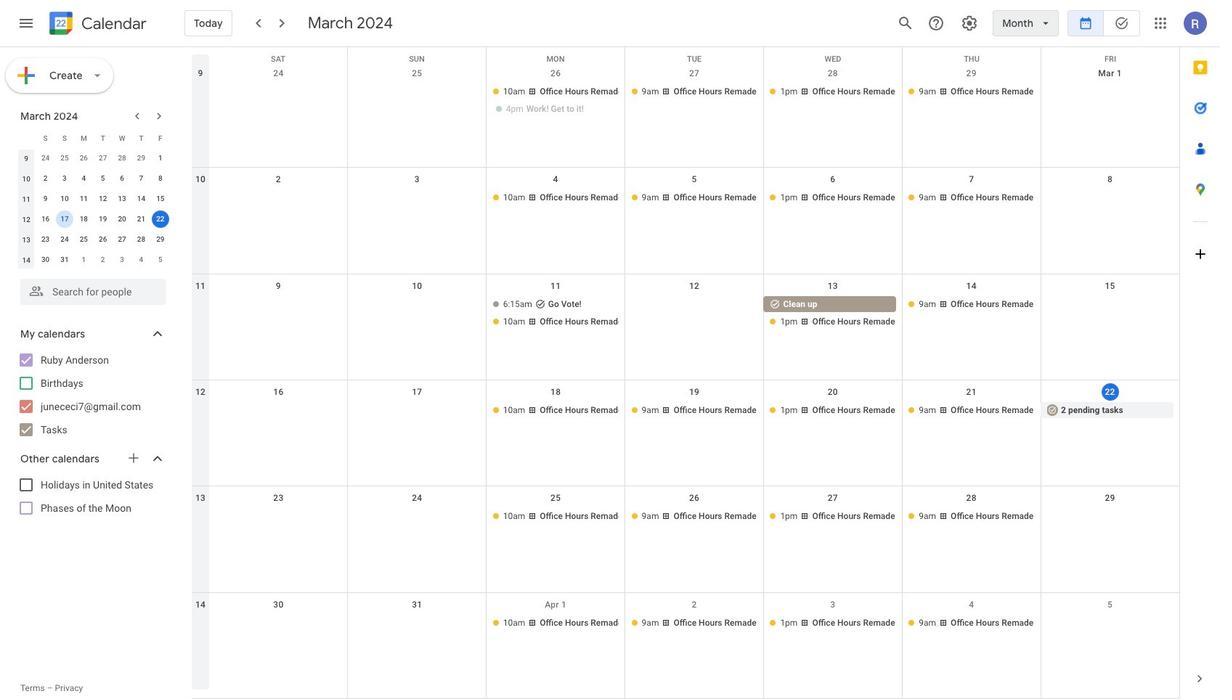 Task type: locate. For each thing, give the bounding box(es) containing it.
calendar element
[[47, 9, 147, 41]]

12 element
[[94, 190, 112, 208]]

grid
[[192, 47, 1180, 700]]

row group
[[17, 148, 170, 270]]

april 4 element
[[133, 251, 150, 269]]

17 element
[[56, 211, 73, 228]]

cell
[[209, 84, 348, 118], [348, 84, 487, 118], [487, 84, 625, 118], [1042, 84, 1180, 118], [209, 190, 348, 207], [348, 190, 487, 207], [1042, 190, 1180, 207], [55, 209, 74, 230], [151, 209, 170, 230], [209, 296, 348, 331], [348, 296, 487, 331], [487, 296, 625, 331], [625, 296, 764, 331], [764, 296, 903, 331], [1042, 296, 1180, 331], [209, 403, 348, 420], [348, 403, 487, 420], [209, 509, 348, 526], [348, 509, 487, 526], [1042, 509, 1180, 526], [209, 615, 348, 633], [348, 615, 487, 633], [1042, 615, 1180, 633]]

15 element
[[152, 190, 169, 208]]

april 1 element
[[75, 251, 93, 269]]

other calendars list
[[3, 474, 180, 520]]

tab list
[[1181, 47, 1221, 659]]

20 element
[[113, 211, 131, 228]]

february 29 element
[[133, 150, 150, 167]]

add other calendars image
[[126, 451, 141, 466]]

april 3 element
[[113, 251, 131, 269]]

29 element
[[152, 231, 169, 249]]

14 element
[[133, 190, 150, 208]]

24 element
[[56, 231, 73, 249]]

16 element
[[37, 211, 54, 228]]

row group inside march 2024 grid
[[17, 148, 170, 270]]

18 element
[[75, 211, 93, 228]]

row
[[192, 47, 1180, 69], [192, 62, 1180, 168], [17, 128, 170, 148], [17, 148, 170, 169], [192, 168, 1180, 274], [17, 169, 170, 189], [17, 189, 170, 209], [17, 209, 170, 230], [17, 230, 170, 250], [17, 250, 170, 270], [192, 274, 1180, 381], [192, 381, 1180, 487], [192, 487, 1180, 593], [192, 593, 1180, 700]]

6 element
[[113, 170, 131, 187]]

30 element
[[37, 251, 54, 269]]

heading
[[78, 15, 147, 32]]

column header inside march 2024 grid
[[17, 128, 36, 148]]

column header
[[17, 128, 36, 148]]

None search field
[[0, 273, 180, 305]]

21 element
[[133, 211, 150, 228]]

27 element
[[113, 231, 131, 249]]

1 element
[[152, 150, 169, 167]]

4 element
[[75, 170, 93, 187]]

13 element
[[113, 190, 131, 208]]

february 28 element
[[113, 150, 131, 167]]

28 element
[[133, 231, 150, 249]]

2 element
[[37, 170, 54, 187]]

heading inside the calendar element
[[78, 15, 147, 32]]



Task type: vqa. For each thing, say whether or not it's contained in the screenshot.
APRIL 5 element
yes



Task type: describe. For each thing, give the bounding box(es) containing it.
26 element
[[94, 231, 112, 249]]

22, today element
[[152, 211, 169, 228]]

march 2024 grid
[[14, 128, 170, 270]]

april 5 element
[[152, 251, 169, 269]]

february 25 element
[[56, 150, 73, 167]]

31 element
[[56, 251, 73, 269]]

9 element
[[37, 190, 54, 208]]

8 element
[[152, 170, 169, 187]]

april 2 element
[[94, 251, 112, 269]]

february 24 element
[[37, 150, 54, 167]]

19 element
[[94, 211, 112, 228]]

main drawer image
[[17, 15, 35, 32]]

Search for people text field
[[29, 279, 157, 305]]

february 27 element
[[94, 150, 112, 167]]

10 element
[[56, 190, 73, 208]]

11 element
[[75, 190, 93, 208]]

5 element
[[94, 170, 112, 187]]

25 element
[[75, 231, 93, 249]]

settings menu image
[[962, 15, 979, 32]]

23 element
[[37, 231, 54, 249]]

february 26 element
[[75, 150, 93, 167]]

3 element
[[56, 170, 73, 187]]

7 element
[[133, 170, 150, 187]]

my calendars list
[[3, 349, 180, 442]]



